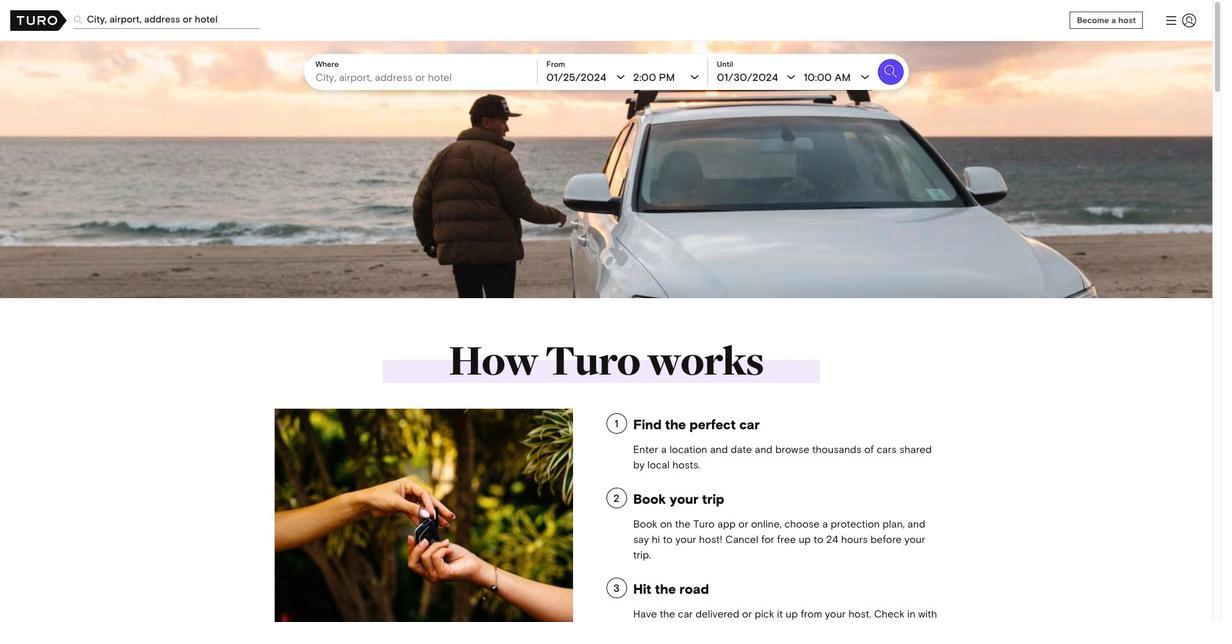 Task type: describe. For each thing, give the bounding box(es) containing it.
turo image
[[10, 10, 67, 31]]

turo host handing keys to guest image
[[274, 409, 573, 623]]

0 horizontal spatial city, airport, address or hotel field
[[73, 10, 260, 29]]

1 horizontal spatial city, airport, address or hotel field
[[316, 69, 530, 85]]



Task type: locate. For each thing, give the bounding box(es) containing it.
1 vertical spatial city, airport, address or hotel field
[[316, 69, 530, 85]]

menu element
[[1158, 7, 1202, 33]]

0 vertical spatial city, airport, address or hotel field
[[73, 10, 260, 29]]

None field
[[73, 0, 1062, 39], [316, 69, 530, 85], [73, 0, 1062, 39], [316, 69, 530, 85]]

City, airport, address or hotel field
[[73, 10, 260, 29], [316, 69, 530, 85]]



